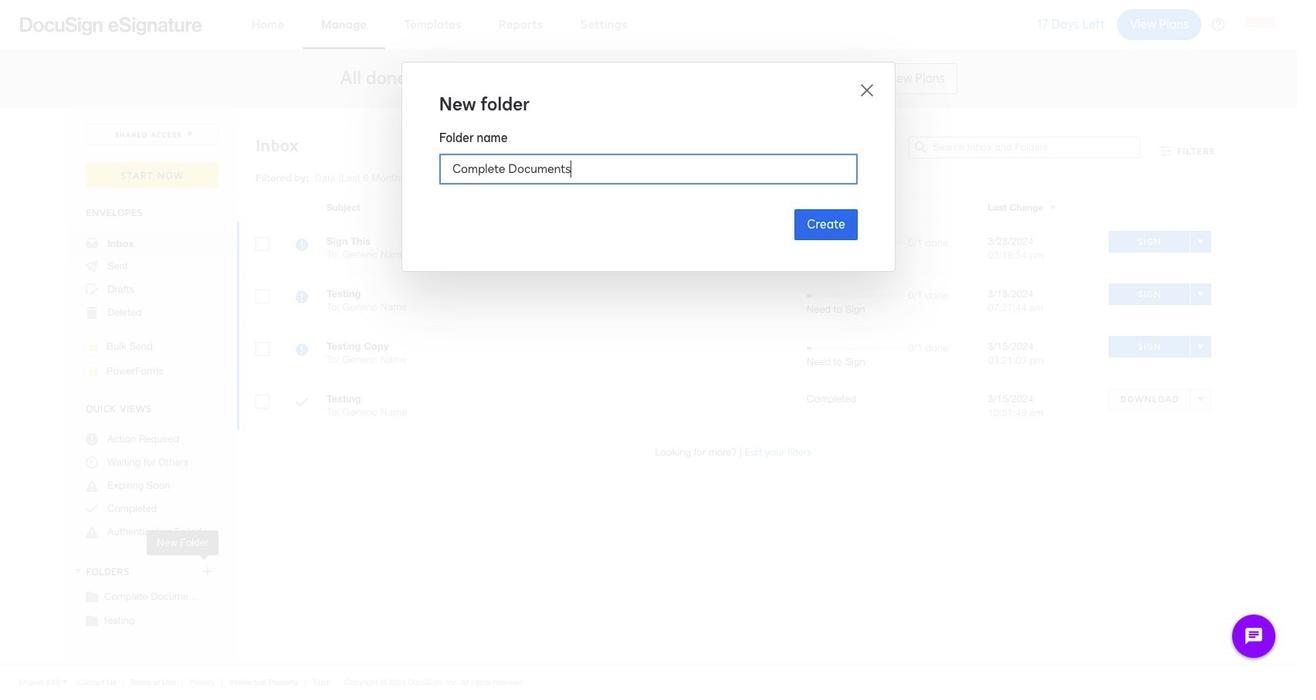 Task type: locate. For each thing, give the bounding box(es) containing it.
need to sign image up completed image
[[296, 344, 308, 358]]

2 need to sign image from the top
[[296, 344, 308, 358]]

need to sign image
[[296, 291, 308, 306], [296, 344, 308, 358]]

0 vertical spatial folder image
[[86, 590, 98, 603]]

0 vertical spatial need to sign image
[[296, 291, 308, 306]]

clock image
[[86, 457, 98, 469]]

lock image
[[84, 338, 103, 356]]

alert image
[[86, 526, 98, 538]]

completed image
[[86, 503, 98, 515]]

trash image
[[86, 307, 98, 319]]

action required image
[[86, 433, 98, 446]]

Search Inbox and Folders text field
[[934, 138, 1141, 158]]

1 vertical spatial need to sign image
[[296, 344, 308, 358]]

folder image
[[86, 590, 98, 603], [86, 614, 98, 627]]

inbox image
[[86, 237, 98, 250]]

1 vertical spatial folder image
[[86, 614, 98, 627]]

2 folder image from the top
[[86, 614, 98, 627]]

need to sign image down need to sign icon
[[296, 291, 308, 306]]



Task type: describe. For each thing, give the bounding box(es) containing it.
draft image
[[86, 284, 98, 296]]

alert image
[[86, 480, 98, 492]]

lock image
[[84, 362, 103, 381]]

1 folder image from the top
[[86, 590, 98, 603]]

completed image
[[296, 396, 308, 411]]

need to sign image
[[296, 239, 308, 253]]

more info region
[[0, 665, 1298, 698]]

1 need to sign image from the top
[[296, 291, 308, 306]]

docusign esignature image
[[20, 17, 202, 35]]

sent image
[[86, 260, 98, 273]]

view folders image
[[72, 565, 84, 578]]

Enter folder name text field
[[440, 155, 858, 184]]



Task type: vqa. For each thing, say whether or not it's contained in the screenshot.
Your uploaded profile image
no



